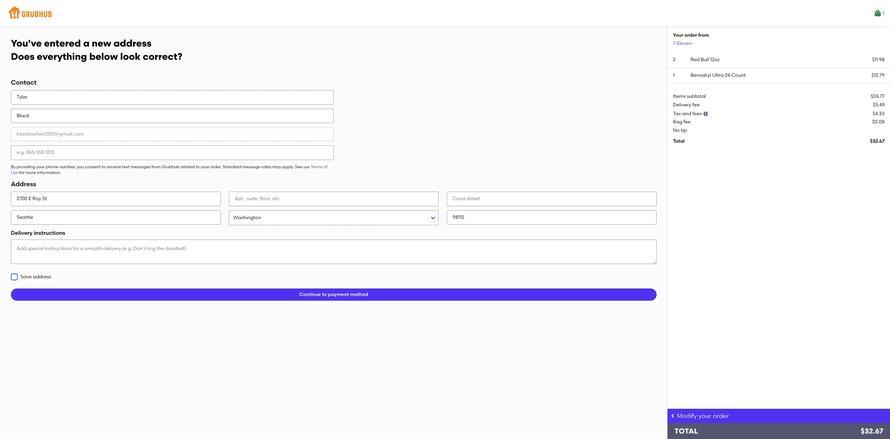 Task type: describe. For each thing, give the bounding box(es) containing it.
0 vertical spatial total
[[673, 139, 685, 144]]

3 button
[[874, 7, 885, 19]]

Email email field
[[11, 127, 334, 142]]

Phone telephone field
[[11, 146, 334, 160]]

count
[[732, 73, 746, 78]]

may
[[273, 165, 281, 169]]

bull
[[701, 57, 710, 63]]

continue to payment method button
[[11, 289, 657, 301]]

1 horizontal spatial order
[[713, 413, 729, 420]]

text
[[122, 165, 130, 169]]

svg image
[[703, 111, 709, 117]]

rates
[[261, 165, 272, 169]]

bag fee
[[673, 119, 691, 125]]

terms
[[311, 165, 323, 169]]

terms of use
[[11, 165, 328, 175]]

our
[[304, 165, 310, 169]]

for
[[19, 171, 25, 175]]

0 horizontal spatial your
[[36, 165, 45, 169]]

see
[[295, 165, 303, 169]]

main navigation navigation
[[0, 0, 891, 27]]

modify your order
[[678, 413, 729, 420]]

benadryl ultra 24 count
[[691, 73, 746, 78]]

eleven
[[678, 40, 693, 46]]

delivery for delivery fee
[[673, 102, 692, 108]]

1 vertical spatial $32.67
[[861, 428, 884, 436]]

use
[[11, 171, 18, 175]]

order.
[[210, 165, 222, 169]]

consent
[[85, 165, 101, 169]]

tax
[[673, 111, 681, 117]]

continue
[[300, 292, 321, 298]]

items subtotal
[[673, 94, 706, 100]]

0 horizontal spatial to
[[102, 165, 106, 169]]

bag
[[673, 119, 683, 125]]

delivery fee
[[673, 102, 700, 108]]

fee for bag fee
[[684, 119, 691, 125]]

subtotal
[[687, 94, 706, 100]]

number,
[[59, 165, 76, 169]]

items
[[673, 94, 686, 100]]

tip
[[681, 128, 687, 133]]

delivery for delivery instructions
[[11, 230, 33, 237]]

red bull 12oz
[[691, 57, 720, 63]]

for more information.
[[18, 171, 61, 175]]

Address 2 text field
[[229, 192, 439, 207]]

1 horizontal spatial to
[[196, 165, 200, 169]]

everything
[[37, 51, 87, 62]]

more
[[26, 171, 36, 175]]

modify
[[678, 413, 698, 420]]

tax and fees
[[673, 111, 702, 117]]

information.
[[37, 171, 61, 175]]

City text field
[[11, 211, 221, 225]]

and
[[682, 111, 692, 117]]

$0.08
[[873, 119, 885, 125]]

0 horizontal spatial address
[[33, 274, 51, 280]]

by
[[11, 165, 16, 169]]

delivery instructions
[[11, 230, 65, 237]]

benadryl
[[691, 73, 712, 78]]

look
[[120, 51, 141, 62]]

address inside you've entered a new address does everything below look correct?
[[114, 37, 152, 49]]



Task type: locate. For each thing, give the bounding box(es) containing it.
save
[[20, 274, 32, 280]]

from left grubhub
[[152, 165, 161, 169]]

to
[[102, 165, 106, 169], [196, 165, 200, 169], [322, 292, 327, 298]]

0 horizontal spatial fee
[[684, 119, 691, 125]]

address up look
[[114, 37, 152, 49]]

method
[[350, 292, 368, 298]]

contact
[[11, 79, 37, 87]]

providing
[[17, 165, 35, 169]]

Zip text field
[[447, 211, 657, 225]]

address
[[11, 181, 36, 188]]

0 vertical spatial fee
[[693, 102, 700, 108]]

messages
[[131, 165, 151, 169]]

to right related
[[196, 165, 200, 169]]

1 vertical spatial fee
[[684, 119, 691, 125]]

Delivery instructions text field
[[11, 240, 657, 265]]

1 vertical spatial total
[[675, 428, 699, 436]]

fees
[[693, 111, 702, 117]]

svg image left save
[[12, 276, 16, 280]]

fee down 'tax and fees'
[[684, 119, 691, 125]]

$3.49
[[873, 102, 885, 108]]

from inside the your order from 7-eleven
[[699, 32, 710, 38]]

First name text field
[[11, 90, 334, 105]]

svg image for save address
[[12, 276, 16, 280]]

continue to payment method
[[300, 292, 368, 298]]

red
[[691, 57, 700, 63]]

your right modify
[[699, 413, 712, 420]]

1 horizontal spatial address
[[114, 37, 152, 49]]

receive
[[107, 165, 121, 169]]

of
[[324, 165, 328, 169]]

1 vertical spatial svg image
[[671, 414, 676, 419]]

you
[[77, 165, 84, 169]]

svg image
[[12, 276, 16, 280], [671, 414, 676, 419]]

no
[[673, 128, 680, 133]]

your
[[36, 165, 45, 169], [201, 165, 209, 169], [699, 413, 712, 420]]

correct?
[[143, 51, 182, 62]]

0 vertical spatial order
[[685, 32, 698, 38]]

by providing your phone number, you consent to receive text messages from grubhub related to your order. standard message rates may apply. see our
[[11, 165, 311, 169]]

address
[[114, 37, 152, 49], [33, 274, 51, 280]]

related
[[181, 165, 195, 169]]

terms of use link
[[11, 165, 328, 175]]

0 horizontal spatial from
[[152, 165, 161, 169]]

a
[[83, 37, 90, 49]]

your left order.
[[201, 165, 209, 169]]

svg image for modify your order
[[671, 414, 676, 419]]

1
[[673, 73, 675, 78]]

to left the receive
[[102, 165, 106, 169]]

Last name text field
[[11, 109, 334, 123]]

0 horizontal spatial delivery
[[11, 230, 33, 237]]

fee
[[693, 102, 700, 108], [684, 119, 691, 125]]

total down modify
[[675, 428, 699, 436]]

delivery down items at the top of the page
[[673, 102, 692, 108]]

your order from 7-eleven
[[673, 32, 710, 46]]

$32.67
[[871, 139, 885, 144], [861, 428, 884, 436]]

$11.98
[[873, 57, 885, 63]]

Cross street text field
[[447, 192, 657, 207]]

grubhub
[[162, 165, 180, 169]]

address right save
[[33, 274, 51, 280]]

2
[[673, 57, 676, 63]]

Address 1 text field
[[11, 192, 221, 207]]

0 vertical spatial delivery
[[673, 102, 692, 108]]

entered
[[44, 37, 81, 49]]

to left payment
[[322, 292, 327, 298]]

order
[[685, 32, 698, 38], [713, 413, 729, 420]]

7-eleven link
[[673, 40, 693, 46]]

your up for more information.
[[36, 165, 45, 169]]

below
[[89, 51, 118, 62]]

7-
[[673, 40, 678, 46]]

1 horizontal spatial fee
[[693, 102, 700, 108]]

from
[[699, 32, 710, 38], [152, 165, 161, 169]]

1 vertical spatial from
[[152, 165, 161, 169]]

apply.
[[282, 165, 294, 169]]

1 horizontal spatial svg image
[[671, 414, 676, 419]]

total down no tip
[[673, 139, 685, 144]]

2 horizontal spatial your
[[699, 413, 712, 420]]

payment
[[328, 292, 349, 298]]

delivery
[[673, 102, 692, 108], [11, 230, 33, 237]]

order inside the your order from 7-eleven
[[685, 32, 698, 38]]

$24.77
[[871, 94, 885, 100]]

to inside button
[[322, 292, 327, 298]]

you've entered a new address does everything below look correct?
[[11, 37, 182, 62]]

total
[[673, 139, 685, 144], [675, 428, 699, 436]]

your
[[673, 32, 684, 38]]

ultra
[[713, 73, 724, 78]]

order right modify
[[713, 413, 729, 420]]

does
[[11, 51, 35, 62]]

phone
[[46, 165, 59, 169]]

from up bull
[[699, 32, 710, 38]]

$12.79
[[872, 73, 885, 78]]

0 vertical spatial $32.67
[[871, 139, 885, 144]]

0 horizontal spatial order
[[685, 32, 698, 38]]

svg image left modify
[[671, 414, 676, 419]]

1 vertical spatial address
[[33, 274, 51, 280]]

no tip
[[673, 128, 687, 133]]

0 vertical spatial address
[[114, 37, 152, 49]]

12oz
[[711, 57, 720, 63]]

0 vertical spatial svg image
[[12, 276, 16, 280]]

instructions
[[34, 230, 65, 237]]

3
[[882, 10, 885, 16]]

fee down subtotal
[[693, 102, 700, 108]]

save address
[[20, 274, 51, 280]]

order up eleven
[[685, 32, 698, 38]]

standard
[[223, 165, 242, 169]]

delivery left instructions
[[11, 230, 33, 237]]

1 horizontal spatial your
[[201, 165, 209, 169]]

0 vertical spatial from
[[699, 32, 710, 38]]

24
[[725, 73, 731, 78]]

1 vertical spatial order
[[713, 413, 729, 420]]

fee for delivery fee
[[693, 102, 700, 108]]

$4.33
[[873, 111, 885, 117]]

1 horizontal spatial from
[[699, 32, 710, 38]]

1 horizontal spatial delivery
[[673, 102, 692, 108]]

message
[[243, 165, 261, 169]]

you've
[[11, 37, 42, 49]]

0 horizontal spatial svg image
[[12, 276, 16, 280]]

new
[[92, 37, 111, 49]]

1 vertical spatial delivery
[[11, 230, 33, 237]]

2 horizontal spatial to
[[322, 292, 327, 298]]



Task type: vqa. For each thing, say whether or not it's contained in the screenshot.
3
yes



